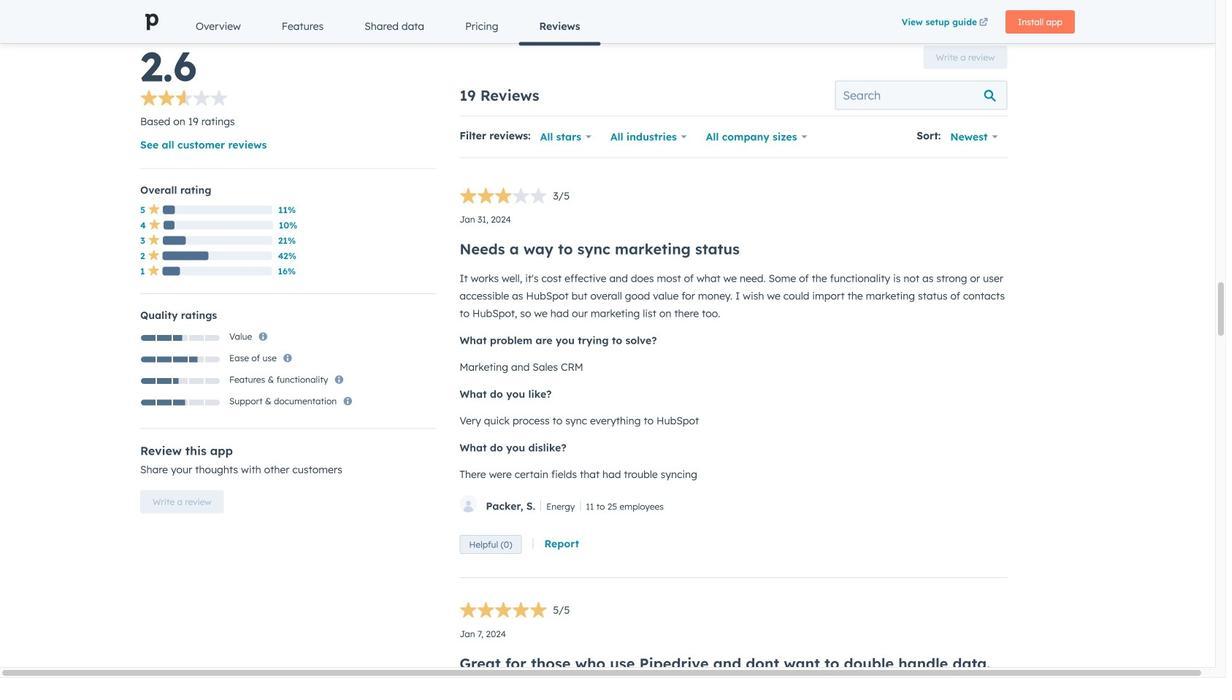 Task type: locate. For each thing, give the bounding box(es) containing it.
42% of users left a 2 star review. progress bar
[[163, 252, 209, 260]]

21% of users left a 3 star review. progress bar
[[163, 236, 186, 245]]

10% of users left a 4 star review. progress bar
[[164, 221, 174, 230]]

navigation
[[175, 9, 896, 46]]

overall rating meter
[[140, 89, 228, 110], [460, 187, 570, 208], [140, 335, 221, 342], [140, 356, 221, 364], [140, 378, 221, 385], [140, 399, 221, 407], [460, 602, 570, 623]]

16% of users left a 1 star review. progress bar
[[163, 267, 180, 276]]



Task type: vqa. For each thing, say whether or not it's contained in the screenshot.
the dive
no



Task type: describe. For each thing, give the bounding box(es) containing it.
Search reviews search field
[[835, 81, 1008, 110]]

11% of users left a 5 star review. progress bar
[[163, 206, 175, 214]]



